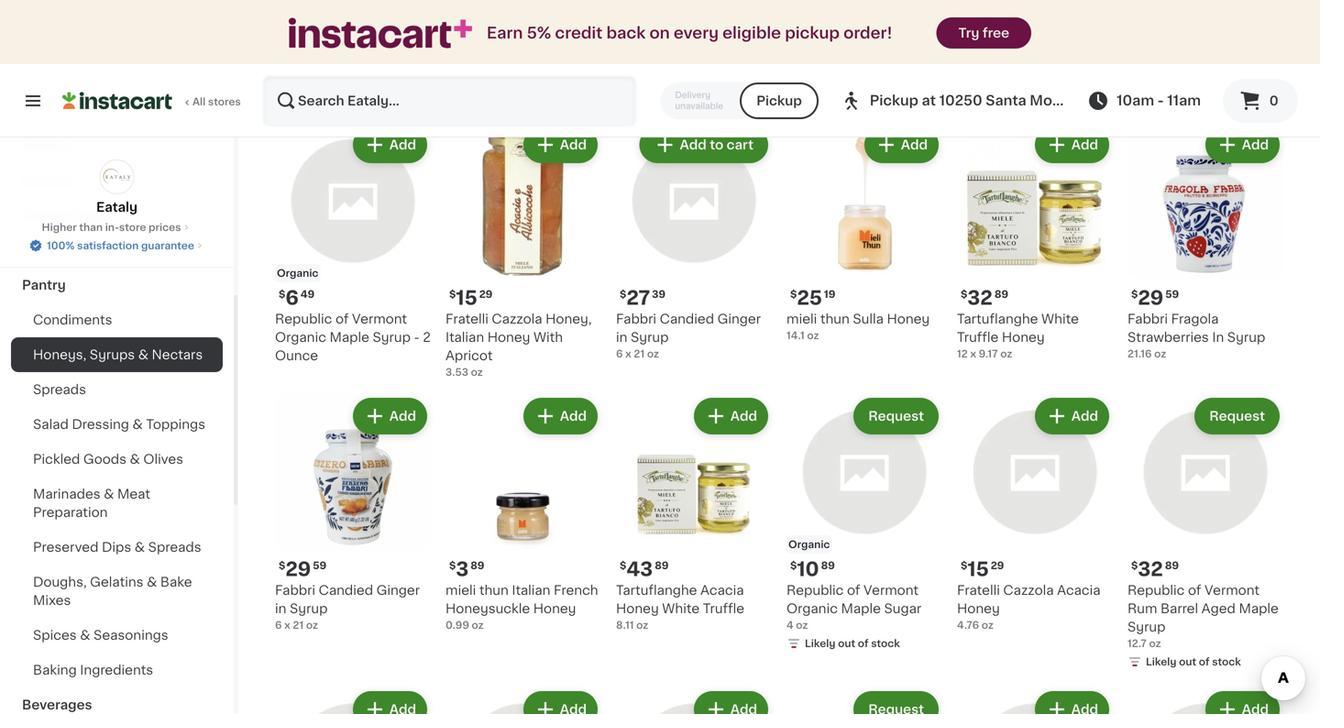 Task type: describe. For each thing, give the bounding box(es) containing it.
tartuflanghe white truffle honey 12 x 9.17 oz
[[957, 313, 1079, 359]]

ounce
[[275, 349, 318, 362]]

in for 27
[[616, 331, 628, 344]]

all stores
[[193, 97, 241, 107]]

seasonings
[[94, 629, 168, 642]]

fratelli cazzola honey, italian honey with apricot 3.53 oz
[[446, 313, 592, 377]]

doughs, gelatins & bake mixes
[[33, 576, 192, 607]]

dairy & eggs link
[[11, 198, 223, 233]]

9.17
[[979, 349, 998, 359]]

& up higher
[[61, 209, 72, 222]]

$ 3 89
[[449, 560, 485, 579]]

12 inside tartuflanghe white truffle honey 12 x 9.17 oz
[[957, 349, 968, 359]]

likely out of stock for 10
[[805, 639, 900, 649]]

19
[[824, 289, 836, 299]]

add button for tartuflanghe white truffle honey
[[1037, 128, 1108, 161]]

spreads link
[[11, 372, 223, 407]]

oz inside tartuflanghe white truffle honey 12 x 9.17 oz
[[1001, 349, 1013, 359]]

add for mieli thun italian french honeysuckle honey
[[560, 410, 587, 423]]

add button for tartuflanghe acacia honey white truffle
[[696, 400, 767, 433]]

12.7
[[1128, 639, 1147, 649]]

republic of vermont organic maple syrup - 2 ounce
[[275, 313, 431, 362]]

10250
[[939, 94, 983, 107]]

oz inside fratelli cazzola honey, italian honey with apricot 3.53 oz
[[471, 367, 483, 377]]

Search field
[[264, 77, 635, 125]]

mieli thun italian french honeysuckle honey 0.99 oz
[[446, 584, 598, 630]]

product group containing 25
[[787, 123, 943, 343]]

ginger inside maya's jams pear & ginger syrup 4.25 oz
[[616, 43, 660, 56]]

49
[[301, 289, 315, 299]]

oz inside fratelli cazzola acacia honey 4.76 oz
[[982, 620, 994, 630]]

apricot
[[446, 349, 493, 362]]

$ 27 39
[[620, 288, 666, 308]]

59 for candied
[[313, 561, 327, 571]]

add button for mieli thun sulla honey
[[866, 128, 937, 161]]

barrel
[[1161, 602, 1199, 615]]

89 up barrel
[[1165, 561, 1179, 571]]

4
[[787, 620, 794, 630]]

15 for fratelli cazzola acacia honey
[[968, 560, 989, 579]]

baking ingredients
[[33, 664, 153, 677]]

& left 'olives'
[[130, 453, 140, 466]]

mieli for 3
[[446, 584, 476, 597]]

condiments link
[[11, 303, 223, 337]]

14.1 for mieli thun orange honey
[[787, 61, 805, 71]]

gelatins
[[90, 576, 144, 589]]

organic inside republic of vermont organic maple syrup - 2 ounce
[[275, 331, 326, 344]]

honey inside 14 rigoni di asiago organic orange honey 10.58 oz
[[381, 43, 424, 56]]

candied for 29
[[319, 584, 373, 597]]

syrups
[[90, 348, 135, 361]]

of for aged
[[1188, 584, 1202, 597]]

likely for 10
[[805, 639, 836, 649]]

monica
[[1030, 94, 1083, 107]]

bakery
[[22, 139, 68, 152]]

vermont inside republic of vermont organic maple syrup - 2 ounce
[[352, 313, 407, 326]]

cart
[[727, 138, 754, 151]]

honeydew
[[1036, 25, 1106, 38]]

vermont for 32
[[1205, 584, 1260, 597]]

89 inside $ 10 89
[[821, 561, 835, 571]]

honey inside "mieli thun italian french honeysuckle honey 0.99 oz"
[[533, 602, 576, 615]]

$ 10 89
[[790, 560, 835, 579]]

& left rice
[[62, 244, 73, 257]]

strawberries
[[1128, 331, 1209, 344]]

$ inside $ 27 39
[[620, 289, 627, 299]]

pasta
[[22, 244, 59, 257]]

6 for 27
[[616, 349, 623, 359]]

a
[[522, 43, 530, 56]]

pear
[[703, 25, 732, 38]]

instacart logo image
[[62, 90, 172, 112]]

$ 29 59 for candied
[[279, 560, 327, 579]]

asiago
[[334, 25, 378, 38]]

4.76
[[957, 620, 979, 630]]

mieli
[[957, 25, 988, 38]]

preserved dips & spreads link
[[11, 530, 223, 565]]

x for 29
[[284, 620, 290, 630]]

x for 27
[[625, 349, 632, 359]]

thun for 3
[[479, 584, 509, 597]]

oz inside "mieli thun sulla honey 14.1 oz"
[[807, 331, 819, 341]]

add to cart
[[680, 138, 754, 151]]

add for fratelli cazzola acacia honey
[[1072, 410, 1098, 423]]

request button for 10
[[856, 400, 937, 433]]

aged
[[1202, 602, 1236, 615]]

bake
[[160, 576, 192, 589]]

10.58
[[275, 61, 303, 71]]

oz inside "mieli thun italian french honeysuckle honey 0.99 oz"
[[472, 620, 484, 630]]

$ inside $ 25 19
[[790, 289, 797, 299]]

32 for republic of vermont rum barrel aged maple syrup
[[1138, 560, 1163, 579]]

8.11
[[616, 620, 634, 630]]

organic up the 49
[[277, 268, 319, 278]]

tartuflanghe for 43
[[616, 584, 697, 597]]

product group containing 43
[[616, 394, 772, 633]]

earn 5% credit back on every eligible pickup order!
[[487, 25, 893, 41]]

spices & seasonings link
[[11, 618, 223, 653]]

bakery link
[[11, 128, 223, 163]]

dairy & eggs
[[22, 209, 108, 222]]

eataly
[[96, 201, 138, 214]]

100% satisfaction guarantee button
[[29, 235, 205, 253]]

syrup inside fabbri fragola strawberries in syrup 21.16 oz
[[1228, 331, 1266, 344]]

eataly logo image
[[99, 160, 134, 194]]

orange inside 14 rigoni di asiago organic orange honey 10.58 oz
[[330, 43, 377, 56]]

add button for republic of vermont organic maple syrup - 2 ounce
[[355, 128, 425, 161]]

hot
[[490, 25, 513, 38]]

acacia inside fratelli cazzola acacia honey 4.76 oz
[[1057, 584, 1101, 597]]

0 horizontal spatial 12
[[446, 79, 456, 89]]

100%
[[47, 241, 75, 251]]

mieli for 25
[[787, 313, 817, 326]]

republic inside republic of vermont organic maple syrup - 2 ounce
[[275, 313, 332, 326]]

$ inside $ 3 89
[[449, 561, 456, 571]]

22
[[968, 0, 993, 20]]

add for fabbri candied ginger in syrup
[[389, 410, 416, 423]]

mieli thun orange honey 14.1 oz
[[787, 25, 901, 71]]

$ inside $ 10 89
[[790, 561, 797, 571]]

honey inside tartuflanghe acacia honey white truffle 8.11 oz
[[616, 602, 659, 615]]

french
[[554, 584, 598, 597]]

sugar
[[884, 602, 922, 615]]

olives
[[143, 453, 183, 466]]

32 for tartuflanghe white truffle honey
[[968, 288, 993, 308]]

$ 29 59 for fragola
[[1131, 288, 1179, 308]]

1 horizontal spatial -
[[1158, 94, 1164, 107]]

fabbri fragola strawberries in syrup 21.16 oz
[[1128, 313, 1266, 359]]

2
[[423, 331, 431, 344]]

stock for 10
[[871, 639, 900, 649]]

$ 25 19
[[790, 288, 836, 308]]

stock for 32
[[1212, 657, 1241, 667]]

goods
[[83, 453, 127, 466]]

satisfaction
[[77, 241, 139, 251]]

$ 32 89 for republic of vermont rum barrel aged maple syrup
[[1131, 560, 1179, 579]]

doughs,
[[33, 576, 87, 589]]

beverages link
[[11, 688, 223, 714]]

21 for 27
[[634, 349, 645, 359]]

honey inside tartuflanghe white truffle honey 12 x 9.17 oz
[[1002, 331, 1045, 344]]

product group containing 6
[[275, 123, 431, 365]]

oz inside maya's jams pear & ginger syrup 4.25 oz
[[642, 61, 654, 71]]

all
[[193, 97, 206, 107]]

& right free
[[526, 80, 537, 93]]

thun's
[[991, 25, 1033, 38]]

oz inside tartuflanghe acacia honey white truffle 8.11 oz
[[636, 620, 649, 630]]

21 for 29
[[293, 620, 304, 630]]

add for tartuflanghe white truffle honey
[[1072, 138, 1098, 151]]

blvd.
[[1086, 94, 1121, 107]]

syrup inside maya's jams pear & ginger syrup 4.25 oz
[[663, 43, 701, 56]]

thun inside mieli thun orange honey 14.1 oz
[[820, 25, 850, 38]]

15 for fratelli cazzola honey, italian honey with apricot
[[456, 288, 477, 308]]

oz inside 14 rigoni di asiago organic orange honey 10.58 oz
[[305, 61, 317, 71]]

acacia inside tartuflanghe acacia honey white truffle 8.11 oz
[[701, 584, 744, 597]]

add for republic of vermont organic maple syrup - 2 ounce
[[389, 138, 416, 151]]

oz inside mieli thun orange honey 14.1 oz
[[807, 61, 819, 71]]

1 horizontal spatial fabbri
[[616, 313, 657, 326]]

3
[[456, 560, 469, 579]]

14 rigoni di asiago organic orange honey 10.58 oz
[[275, 0, 424, 71]]

& inside "link"
[[133, 418, 143, 431]]

fabbri candied ginger in syrup 6 x 21 oz for 29
[[275, 584, 420, 630]]

all stores link
[[62, 75, 242, 127]]

6 for 29
[[275, 620, 282, 630]]

maple for sugar
[[841, 602, 881, 615]]

honey inside 22 mieli thun's honeydew honey 14.1 oz
[[957, 43, 1000, 56]]

with
[[492, 43, 519, 56]]

add button for fratelli cazzola honey, italian honey with apricot
[[525, 128, 596, 161]]

dairy
[[22, 209, 58, 222]]

order!
[[844, 25, 893, 41]]



Task type: locate. For each thing, give the bounding box(es) containing it.
11 mike's hot honey honey with a kick, sweetness & heat, gluten-free & paleo
[[446, 0, 576, 93]]

tartuflanghe inside tartuflanghe acacia honey white truffle 8.11 oz
[[616, 584, 697, 597]]

service type group
[[661, 83, 819, 119]]

syrup inside republic of vermont rum barrel aged maple syrup 12.7 oz
[[1128, 621, 1166, 634]]

1 vertical spatial mieli
[[787, 313, 817, 326]]

0 vertical spatial cazzola
[[492, 313, 542, 326]]

pantry
[[22, 279, 66, 292]]

product group
[[275, 123, 431, 365], [446, 123, 602, 380], [616, 123, 772, 361], [787, 123, 943, 343], [957, 123, 1113, 361], [1128, 123, 1284, 361], [275, 394, 431, 633], [446, 394, 602, 633], [616, 394, 772, 633], [787, 394, 943, 655], [957, 394, 1113, 633], [1128, 394, 1284, 673], [275, 688, 431, 714], [446, 688, 602, 714], [616, 688, 772, 714], [787, 688, 943, 714], [957, 688, 1113, 714], [1128, 688, 1284, 714]]

maple inside republic of vermont organic maple syrup - 2 ounce
[[330, 331, 369, 344]]

mieli down 25
[[787, 313, 817, 326]]

in-
[[105, 222, 119, 232]]

italian inside "mieli thun italian french honeysuckle honey 0.99 oz"
[[512, 584, 551, 597]]

0 vertical spatial 59
[[1166, 289, 1179, 299]]

$ 15 29 for fratelli cazzola acacia honey
[[961, 560, 1004, 579]]

tartuflanghe up 9.17 at the right of page
[[957, 313, 1038, 326]]

0 button
[[1223, 79, 1298, 123]]

fratelli for fratelli cazzola acacia honey
[[957, 584, 1000, 597]]

vermont inside republic of vermont rum barrel aged maple syrup 12.7 oz
[[1205, 584, 1260, 597]]

mieli
[[787, 25, 817, 38], [787, 313, 817, 326], [446, 584, 476, 597]]

89 for white
[[995, 289, 1009, 299]]

0 horizontal spatial likely
[[805, 639, 836, 649]]

2 vertical spatial 6
[[275, 620, 282, 630]]

2 vertical spatial mieli
[[446, 584, 476, 597]]

white inside tartuflanghe acacia honey white truffle 8.11 oz
[[662, 602, 700, 615]]

of inside republic of vermont organic maple sugar 4 oz
[[847, 584, 860, 597]]

0 horizontal spatial stock
[[871, 639, 900, 649]]

thun inside "mieli thun sulla honey 14.1 oz"
[[820, 313, 850, 326]]

1 horizontal spatial orange
[[853, 25, 901, 38]]

cazzola inside fratelli cazzola honey, italian honey with apricot 3.53 oz
[[492, 313, 542, 326]]

ginger for 29
[[376, 584, 420, 597]]

mike's
[[446, 25, 486, 38]]

1 vertical spatial cazzola
[[1004, 584, 1054, 597]]

request for 32
[[1210, 410, 1265, 423]]

$ 29 59
[[1131, 288, 1179, 308], [279, 560, 327, 579]]

maple left sugar
[[841, 602, 881, 615]]

salad dressing & toppings link
[[11, 407, 223, 442]]

- left 11am
[[1158, 94, 1164, 107]]

0 horizontal spatial ginger
[[376, 584, 420, 597]]

thun for 25
[[820, 313, 850, 326]]

request button for 32
[[1197, 400, 1278, 433]]

59 for fragola
[[1166, 289, 1179, 299]]

0 vertical spatial fratelli
[[446, 313, 489, 326]]

mieli inside "mieli thun sulla honey 14.1 oz"
[[787, 313, 817, 326]]

product group containing 27
[[616, 123, 772, 361]]

15 up apricot
[[456, 288, 477, 308]]

of for sugar
[[847, 584, 860, 597]]

10am
[[1117, 94, 1155, 107]]

mieli right eligible
[[787, 25, 817, 38]]

0 vertical spatial 6
[[285, 288, 299, 308]]

1 vertical spatial -
[[414, 331, 420, 344]]

italian up apricot
[[446, 331, 484, 344]]

89 inside $ 3 89
[[471, 561, 485, 571]]

0 horizontal spatial tartuflanghe
[[616, 584, 697, 597]]

likely out of stock
[[805, 639, 900, 649], [1146, 657, 1241, 667]]

89 inside $ 43 89
[[655, 561, 669, 571]]

& left bake
[[147, 576, 157, 589]]

fabbri
[[616, 313, 657, 326], [1128, 313, 1168, 326], [275, 584, 315, 597]]

organic down rigoni at the top of page
[[275, 43, 326, 56]]

1 horizontal spatial in
[[616, 331, 628, 344]]

likely out of stock for 32
[[1146, 657, 1241, 667]]

add
[[389, 138, 416, 151], [560, 138, 587, 151], [680, 138, 707, 151], [901, 138, 928, 151], [1072, 138, 1098, 151], [1242, 138, 1269, 151], [389, 410, 416, 423], [560, 410, 587, 423], [731, 410, 757, 423], [1072, 410, 1098, 423]]

59
[[1166, 289, 1179, 299], [313, 561, 327, 571]]

0 horizontal spatial -
[[414, 331, 420, 344]]

organic up 10
[[789, 540, 830, 550]]

0 horizontal spatial fabbri candied ginger in syrup 6 x 21 oz
[[275, 584, 420, 630]]

0 vertical spatial orange
[[853, 25, 901, 38]]

0 horizontal spatial candied
[[319, 584, 373, 597]]

$ 32 89 up tartuflanghe white truffle honey 12 x 9.17 oz
[[961, 288, 1009, 308]]

& right dressing on the bottom left of page
[[133, 418, 143, 431]]

heat,
[[533, 61, 568, 74]]

0 horizontal spatial 59
[[313, 561, 327, 571]]

product group containing 10
[[787, 394, 943, 655]]

syrup inside republic of vermont organic maple syrup - 2 ounce
[[373, 331, 411, 344]]

pickup inside popup button
[[870, 94, 919, 107]]

89 right 3
[[471, 561, 485, 571]]

14.1 inside mieli thun orange honey 14.1 oz
[[787, 61, 805, 71]]

tartuflanghe for 32
[[957, 313, 1038, 326]]

add for mieli thun sulla honey
[[901, 138, 928, 151]]

1 horizontal spatial ginger
[[616, 43, 660, 56]]

1 horizontal spatial candied
[[660, 313, 714, 326]]

11am
[[1167, 94, 1201, 107]]

preserved
[[33, 541, 99, 554]]

& inside 'link'
[[135, 541, 145, 554]]

add for fratelli cazzola honey, italian honey with apricot
[[560, 138, 587, 151]]

1 horizontal spatial spreads
[[148, 541, 201, 554]]

salad dressing & toppings
[[33, 418, 205, 431]]

fratelli inside fratelli cazzola acacia honey 4.76 oz
[[957, 584, 1000, 597]]

$ 32 89 for tartuflanghe white truffle honey
[[961, 288, 1009, 308]]

republic of vermont organic maple sugar 4 oz
[[787, 584, 922, 630]]

request
[[869, 410, 924, 423], [1210, 410, 1265, 423]]

1 horizontal spatial request
[[1210, 410, 1265, 423]]

14.1 inside 22 mieli thun's honeydew honey 14.1 oz
[[957, 61, 975, 71]]

white inside tartuflanghe white truffle honey 12 x 9.17 oz
[[1042, 313, 1079, 326]]

likely for 32
[[1146, 657, 1177, 667]]

0 horizontal spatial $ 29 59
[[279, 560, 327, 579]]

0 horizontal spatial 32
[[968, 288, 993, 308]]

spices & seasonings
[[33, 629, 168, 642]]

likely
[[805, 639, 836, 649], [1146, 657, 1177, 667]]

$ 15 29
[[449, 288, 493, 308], [961, 560, 1004, 579]]

1 horizontal spatial vermont
[[864, 584, 919, 597]]

thun up honeysuckle
[[479, 584, 509, 597]]

1 horizontal spatial fabbri candied ginger in syrup 6 x 21 oz
[[616, 313, 761, 359]]

12 left 9.17 at the right of page
[[957, 349, 968, 359]]

add button for fabbri candied ginger in syrup
[[355, 400, 425, 433]]

eggs
[[75, 209, 108, 222]]

14.1 down 25
[[787, 331, 805, 341]]

0 horizontal spatial vermont
[[352, 313, 407, 326]]

22 mieli thun's honeydew honey 14.1 oz
[[957, 0, 1106, 71]]

0 horizontal spatial republic
[[275, 313, 332, 326]]

orange
[[853, 25, 901, 38], [330, 43, 377, 56]]

maple left 2
[[330, 331, 369, 344]]

oz inside republic of vermont rum barrel aged maple syrup 12.7 oz
[[1149, 639, 1161, 649]]

2 horizontal spatial republic
[[1128, 584, 1185, 597]]

pickup
[[870, 94, 919, 107], [757, 94, 802, 107]]

0 horizontal spatial likely out of stock
[[805, 639, 900, 649]]

$ 32 89 up rum
[[1131, 560, 1179, 579]]

14.1 inside "mieli thun sulla honey 14.1 oz"
[[787, 331, 805, 341]]

pickup at 10250 santa monica blvd. button
[[841, 75, 1121, 127]]

0 vertical spatial $ 29 59
[[1131, 288, 1179, 308]]

thun inside "mieli thun italian french honeysuckle honey 0.99 oz"
[[479, 584, 509, 597]]

try free
[[959, 27, 1010, 39]]

0 vertical spatial -
[[1158, 94, 1164, 107]]

0 vertical spatial spreads
[[33, 383, 86, 396]]

0 horizontal spatial out
[[838, 639, 856, 649]]

republic inside republic of vermont rum barrel aged maple syrup 12.7 oz
[[1128, 584, 1185, 597]]

syrup
[[663, 43, 701, 56], [373, 331, 411, 344], [631, 331, 669, 344], [1228, 331, 1266, 344], [290, 602, 328, 615], [1128, 621, 1166, 634]]

$ inside $ 6 49
[[279, 289, 285, 299]]

0 horizontal spatial maple
[[330, 331, 369, 344]]

1 request from the left
[[869, 410, 924, 423]]

candied for 27
[[660, 313, 714, 326]]

x
[[625, 349, 632, 359], [970, 349, 976, 359], [284, 620, 290, 630]]

out down republic of vermont rum barrel aged maple syrup 12.7 oz
[[1179, 657, 1197, 667]]

likely out of stock down republic of vermont rum barrel aged maple syrup 12.7 oz
[[1146, 657, 1241, 667]]

89 up tartuflanghe white truffle honey 12 x 9.17 oz
[[995, 289, 1009, 299]]

2 acacia from the left
[[1057, 584, 1101, 597]]

oz inside fabbri fragola strawberries in syrup 21.16 oz
[[1155, 349, 1167, 359]]

2 vertical spatial ginger
[[376, 584, 420, 597]]

sweetness
[[446, 61, 516, 74]]

out for 32
[[1179, 657, 1197, 667]]

$ inside $ 43 89
[[620, 561, 627, 571]]

likely down republic of vermont organic maple sugar 4 oz
[[805, 639, 836, 649]]

free
[[983, 27, 1010, 39]]

0 horizontal spatial spreads
[[33, 383, 86, 396]]

89 right 10
[[821, 561, 835, 571]]

1 vertical spatial fratelli
[[957, 584, 1000, 597]]

ginger for 27
[[718, 313, 761, 326]]

to
[[710, 138, 724, 151]]

0 horizontal spatial request
[[869, 410, 924, 423]]

mieli inside "mieli thun italian french honeysuckle honey 0.99 oz"
[[446, 584, 476, 597]]

& down a
[[520, 61, 530, 74]]

in for 29
[[275, 602, 286, 615]]

orange inside mieli thun orange honey 14.1 oz
[[853, 25, 901, 38]]

12 down sweetness
[[446, 79, 456, 89]]

1 horizontal spatial 21
[[634, 349, 645, 359]]

0 horizontal spatial truffle
[[703, 602, 745, 615]]

x inside tartuflanghe white truffle honey 12 x 9.17 oz
[[970, 349, 976, 359]]

& right syrups
[[138, 348, 149, 361]]

likely out of stock down republic of vermont organic maple sugar 4 oz
[[805, 639, 900, 649]]

2 horizontal spatial x
[[970, 349, 976, 359]]

add button for mieli thun italian french honeysuckle honey
[[525, 400, 596, 433]]

tartuflanghe inside tartuflanghe white truffle honey 12 x 9.17 oz
[[957, 313, 1038, 326]]

1 vertical spatial 12
[[957, 349, 968, 359]]

mieli inside mieli thun orange honey 14.1 oz
[[787, 25, 817, 38]]

cazzola inside fratelli cazzola acacia honey 4.76 oz
[[1004, 584, 1054, 597]]

ginger inside product 'group'
[[718, 313, 761, 326]]

spreads up bake
[[148, 541, 201, 554]]

republic inside republic of vermont organic maple sugar 4 oz
[[787, 584, 844, 597]]

at
[[922, 94, 936, 107]]

salad
[[33, 418, 69, 431]]

1 request button from the left
[[856, 400, 937, 433]]

honey inside fratelli cazzola honey, italian honey with apricot 3.53 oz
[[488, 331, 530, 344]]

1 vertical spatial $ 29 59
[[279, 560, 327, 579]]

pickled
[[33, 453, 80, 466]]

& right spices
[[80, 629, 90, 642]]

eligible
[[723, 25, 781, 41]]

fabbri inside fabbri fragola strawberries in syrup 21.16 oz
[[1128, 313, 1168, 326]]

out for 10
[[838, 639, 856, 649]]

tartuflanghe
[[957, 313, 1038, 326], [616, 584, 697, 597]]

honey,
[[546, 313, 592, 326]]

& right pear
[[736, 25, 746, 38]]

pickled goods & olives
[[33, 453, 183, 466]]

thun right eligible
[[820, 25, 850, 38]]

maple inside republic of vermont organic maple sugar 4 oz
[[841, 602, 881, 615]]

0 horizontal spatial orange
[[330, 43, 377, 56]]

honeys, syrups & nectars link
[[11, 337, 223, 372]]

& inside maya's jams pear & ginger syrup 4.25 oz
[[736, 25, 746, 38]]

1 vertical spatial in
[[275, 602, 286, 615]]

1 vertical spatial likely out of stock
[[1146, 657, 1241, 667]]

republic for 10
[[787, 584, 844, 597]]

credit
[[555, 25, 603, 41]]

0 horizontal spatial cazzola
[[492, 313, 542, 326]]

organic inside republic of vermont organic maple sugar 4 oz
[[787, 602, 838, 615]]

1 horizontal spatial truffle
[[957, 331, 999, 344]]

request for 10
[[869, 410, 924, 423]]

pickup
[[785, 25, 840, 41]]

vermont inside republic of vermont organic maple sugar 4 oz
[[864, 584, 919, 597]]

honey inside mieli thun orange honey 14.1 oz
[[787, 43, 830, 56]]

cazzola for acacia
[[1004, 584, 1054, 597]]

1 horizontal spatial 59
[[1166, 289, 1179, 299]]

republic up rum
[[1128, 584, 1185, 597]]

paleo
[[540, 80, 576, 93]]

out down republic of vermont organic maple sugar 4 oz
[[838, 639, 856, 649]]

oz inside republic of vermont organic maple sugar 4 oz
[[796, 620, 808, 630]]

fratelli inside fratelli cazzola honey, italian honey with apricot 3.53 oz
[[446, 313, 489, 326]]

instacart plus icon image
[[289, 18, 472, 48]]

back
[[607, 25, 646, 41]]

89 for acacia
[[655, 561, 669, 571]]

organic inside 14 rigoni di asiago organic orange honey 10.58 oz
[[275, 43, 326, 56]]

honey inside "mieli thun sulla honey 14.1 oz"
[[887, 313, 930, 326]]

1 vertical spatial italian
[[512, 584, 551, 597]]

14.1 down the pickup
[[787, 61, 805, 71]]

sulla
[[853, 313, 884, 326]]

mixes
[[33, 594, 71, 607]]

fratelli for fratelli cazzola honey, italian honey with apricot
[[446, 313, 489, 326]]

pickup for pickup at 10250 santa monica blvd.
[[870, 94, 919, 107]]

orange down asiago
[[330, 43, 377, 56]]

15 up '4.76'
[[968, 560, 989, 579]]

1 vertical spatial spreads
[[148, 541, 201, 554]]

1 vertical spatial 6
[[616, 349, 623, 359]]

2 request from the left
[[1210, 410, 1265, 423]]

&
[[736, 25, 746, 38], [520, 61, 530, 74], [526, 80, 537, 93], [61, 209, 72, 222], [62, 244, 73, 257], [138, 348, 149, 361], [133, 418, 143, 431], [130, 453, 140, 466], [104, 488, 114, 501], [135, 541, 145, 554], [147, 576, 157, 589], [80, 629, 90, 642]]

orange right the pickup
[[853, 25, 901, 38]]

rice
[[76, 244, 106, 257]]

product group containing 3
[[446, 394, 602, 633]]

organic up the ounce
[[275, 331, 326, 344]]

stock down republic of vermont rum barrel aged maple syrup 12.7 oz
[[1212, 657, 1241, 667]]

1 vertical spatial $ 15 29
[[961, 560, 1004, 579]]

10am - 11am link
[[1088, 90, 1201, 112]]

32 up tartuflanghe white truffle honey 12 x 9.17 oz
[[968, 288, 993, 308]]

2 horizontal spatial fabbri
[[1128, 313, 1168, 326]]

request inside product 'group'
[[869, 410, 924, 423]]

0 horizontal spatial pickup
[[757, 94, 802, 107]]

0.99
[[446, 620, 469, 630]]

1 vertical spatial orange
[[330, 43, 377, 56]]

0 horizontal spatial acacia
[[701, 584, 744, 597]]

1 vertical spatial stock
[[1212, 657, 1241, 667]]

pickled goods & olives link
[[11, 442, 223, 477]]

vermont for 10
[[864, 584, 919, 597]]

mieli thun sulla honey 14.1 oz
[[787, 313, 930, 341]]

0 vertical spatial italian
[[446, 331, 484, 344]]

truffle inside tartuflanghe acacia honey white truffle 8.11 oz
[[703, 602, 745, 615]]

$ 15 29 up apricot
[[449, 288, 493, 308]]

of inside republic of vermont organic maple syrup - 2 ounce
[[336, 313, 349, 326]]

0 horizontal spatial fratelli
[[446, 313, 489, 326]]

stock down sugar
[[871, 639, 900, 649]]

organic up 4
[[787, 602, 838, 615]]

14.1 down try
[[957, 61, 975, 71]]

0 vertical spatial $ 32 89
[[961, 288, 1009, 308]]

add button for fabbri fragola strawberries in syrup
[[1207, 128, 1278, 161]]

1 horizontal spatial 12
[[957, 349, 968, 359]]

39
[[652, 289, 666, 299]]

fabbri candied ginger in syrup 6 x 21 oz for 27
[[616, 313, 761, 359]]

truffle
[[957, 331, 999, 344], [703, 602, 745, 615]]

cazzola
[[492, 313, 542, 326], [1004, 584, 1054, 597]]

1 acacia from the left
[[701, 584, 744, 597]]

pickup down eligible
[[757, 94, 802, 107]]

ingredients
[[80, 664, 153, 677]]

0
[[1270, 94, 1279, 107]]

12 oz
[[446, 79, 471, 89]]

10
[[797, 560, 819, 579]]

2 vertical spatial thun
[[479, 584, 509, 597]]

0 vertical spatial in
[[616, 331, 628, 344]]

add for tartuflanghe acacia honey white truffle
[[731, 410, 757, 423]]

out inside product 'group'
[[838, 639, 856, 649]]

preparation
[[33, 506, 108, 519]]

0 vertical spatial white
[[1042, 313, 1079, 326]]

14.1 for mieli thun sulla honey
[[787, 331, 805, 341]]

$ 15 29 for fratelli cazzola honey, italian honey with apricot
[[449, 288, 493, 308]]

1 horizontal spatial likely
[[1146, 657, 1177, 667]]

oz inside 22 mieli thun's honeydew honey 14.1 oz
[[978, 61, 990, 71]]

89 for thun
[[471, 561, 485, 571]]

& inside doughs, gelatins & bake mixes
[[147, 576, 157, 589]]

republic down $ 10 89
[[787, 584, 844, 597]]

1 vertical spatial 21
[[293, 620, 304, 630]]

pasta & rice
[[22, 244, 106, 257]]

pickup at 10250 santa monica blvd.
[[870, 94, 1121, 107]]

spreads inside 'link'
[[148, 541, 201, 554]]

prices
[[149, 222, 181, 232]]

0 vertical spatial mieli
[[787, 25, 817, 38]]

fragola
[[1171, 313, 1219, 326]]

0 vertical spatial ginger
[[616, 43, 660, 56]]

- left 2
[[414, 331, 420, 344]]

1 horizontal spatial white
[[1042, 313, 1079, 326]]

1 horizontal spatial x
[[625, 349, 632, 359]]

stock
[[871, 639, 900, 649], [1212, 657, 1241, 667]]

32 up rum
[[1138, 560, 1163, 579]]

0 horizontal spatial 15
[[456, 288, 477, 308]]

1 vertical spatial tartuflanghe
[[616, 584, 697, 597]]

0 vertical spatial 21
[[634, 349, 645, 359]]

pickup inside button
[[757, 94, 802, 107]]

0 vertical spatial 32
[[968, 288, 993, 308]]

italian inside fratelli cazzola honey, italian honey with apricot 3.53 oz
[[446, 331, 484, 344]]

1 horizontal spatial fratelli
[[957, 584, 1000, 597]]

None search field
[[262, 75, 637, 127]]

spreads down honeys,
[[33, 383, 86, 396]]

1 horizontal spatial maple
[[841, 602, 881, 615]]

1 vertical spatial thun
[[820, 313, 850, 326]]

republic down $ 6 49
[[275, 313, 332, 326]]

tartuflanghe down $ 43 89
[[616, 584, 697, 597]]

thun down 19
[[820, 313, 850, 326]]

honeys, syrups & nectars
[[33, 348, 203, 361]]

& inside marinades & meat preparation
[[104, 488, 114, 501]]

likely down 12.7
[[1146, 657, 1177, 667]]

1 vertical spatial fabbri candied ginger in syrup 6 x 21 oz
[[275, 584, 420, 630]]

spices
[[33, 629, 77, 642]]

2 request button from the left
[[1197, 400, 1278, 433]]

pickup for pickup
[[757, 94, 802, 107]]

1 horizontal spatial stock
[[1212, 657, 1241, 667]]

higher
[[42, 222, 77, 232]]

pickup left at
[[870, 94, 919, 107]]

0 vertical spatial thun
[[820, 25, 850, 38]]

maple right 'aged'
[[1239, 602, 1279, 615]]

& right dips
[[135, 541, 145, 554]]

0 horizontal spatial in
[[275, 602, 286, 615]]

1 horizontal spatial $ 15 29
[[961, 560, 1004, 579]]

honey inside fratelli cazzola acacia honey 4.76 oz
[[957, 602, 1000, 615]]

1 horizontal spatial cazzola
[[1004, 584, 1054, 597]]

0 horizontal spatial fabbri
[[275, 584, 315, 597]]

maple for syrup
[[330, 331, 369, 344]]

maple inside republic of vermont rum barrel aged maple syrup 12.7 oz
[[1239, 602, 1279, 615]]

fratelli up '4.76'
[[957, 584, 1000, 597]]

0 vertical spatial 12
[[446, 79, 456, 89]]

6
[[285, 288, 299, 308], [616, 349, 623, 359], [275, 620, 282, 630]]

of for syrup
[[336, 313, 349, 326]]

baking ingredients link
[[11, 653, 223, 688]]

$ 15 29 up '4.76'
[[961, 560, 1004, 579]]

27
[[627, 288, 650, 308]]

add button for fratelli cazzola acacia honey
[[1037, 400, 1108, 433]]

maya's jams pear & ginger syrup 4.25 oz
[[616, 25, 746, 71]]

rum
[[1128, 602, 1158, 615]]

0 vertical spatial 15
[[456, 288, 477, 308]]

89 right 43
[[655, 561, 669, 571]]

cazzola for honey,
[[492, 313, 542, 326]]

1 horizontal spatial likely out of stock
[[1146, 657, 1241, 667]]

0 vertical spatial likely
[[805, 639, 836, 649]]

kick,
[[533, 43, 564, 56]]

of inside republic of vermont rum barrel aged maple syrup 12.7 oz
[[1188, 584, 1202, 597]]

1 vertical spatial 59
[[313, 561, 327, 571]]

rigoni
[[275, 25, 316, 38]]

add for fabbri fragola strawberries in syrup
[[1242, 138, 1269, 151]]

earn
[[487, 25, 523, 41]]

0 vertical spatial fabbri candied ginger in syrup 6 x 21 oz
[[616, 313, 761, 359]]

republic for 32
[[1128, 584, 1185, 597]]

truffle inside tartuflanghe white truffle honey 12 x 9.17 oz
[[957, 331, 999, 344]]

thun
[[820, 25, 850, 38], [820, 313, 850, 326], [479, 584, 509, 597]]

& left meat
[[104, 488, 114, 501]]

0 vertical spatial candied
[[660, 313, 714, 326]]

mieli down 3
[[446, 584, 476, 597]]

higher than in-store prices link
[[42, 220, 192, 235]]

italian left french
[[512, 584, 551, 597]]

- inside republic of vermont organic maple syrup - 2 ounce
[[414, 331, 420, 344]]

1 vertical spatial likely
[[1146, 657, 1177, 667]]

0 horizontal spatial $ 32 89
[[961, 288, 1009, 308]]

candied inside product 'group'
[[660, 313, 714, 326]]

1 horizontal spatial 6
[[285, 288, 299, 308]]

fratelli up apricot
[[446, 313, 489, 326]]



Task type: vqa. For each thing, say whether or not it's contained in the screenshot.


